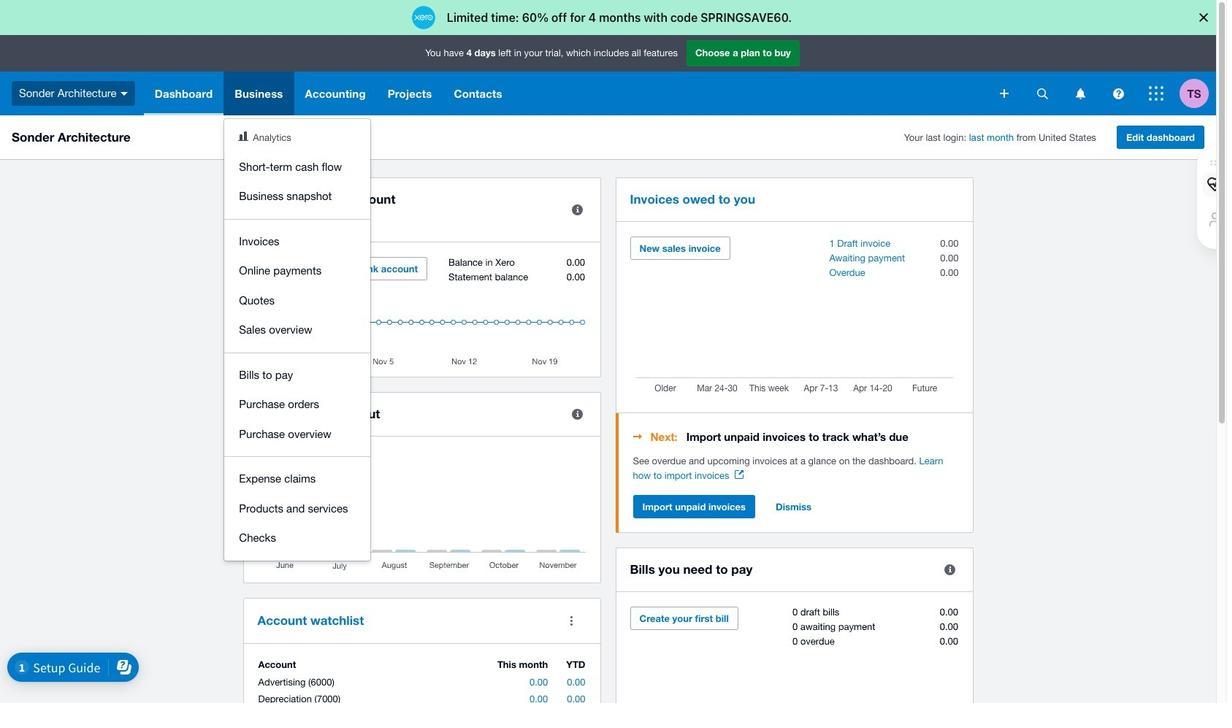 Task type: describe. For each thing, give the bounding box(es) containing it.
1 horizontal spatial svg image
[[1076, 88, 1085, 99]]

header chart image
[[238, 131, 249, 141]]

opens in a new tab image
[[735, 470, 744, 479]]

0 horizontal spatial svg image
[[120, 92, 128, 96]]

empty state widget for the total cash in and out feature, displaying a column graph summarising bank transaction data as total money in versus total money out across all connected bank accounts, enabling a visual comparison of the two amounts. image
[[257, 451, 586, 572]]

empty state of the bills widget with a 'create your first bill' button and an unpopulated column graph. image
[[630, 607, 959, 703]]



Task type: locate. For each thing, give the bounding box(es) containing it.
heading
[[633, 428, 959, 446]]

svg image
[[1149, 86, 1164, 101], [1037, 88, 1048, 99], [1076, 88, 1085, 99]]

empty state bank feed widget with a tooltip explaining the feature. includes a 'securely connect a bank account' button and a data-less flat line graph marking four weekly dates, indicating future account balance tracking. image
[[257, 257, 586, 366]]

1 horizontal spatial svg image
[[1000, 89, 1009, 98]]

2 horizontal spatial svg image
[[1149, 86, 1164, 101]]

svg image
[[1113, 88, 1124, 99], [1000, 89, 1009, 98], [120, 92, 128, 96]]

2 horizontal spatial svg image
[[1113, 88, 1124, 99]]

0 horizontal spatial svg image
[[1037, 88, 1048, 99]]

accounts watchlist options image
[[557, 606, 586, 636]]

panel body document
[[633, 454, 959, 484], [633, 454, 959, 484]]

banner
[[0, 35, 1216, 561]]

dialog
[[0, 0, 1227, 35]]

list box
[[225, 119, 371, 561]]

group
[[225, 119, 371, 561]]



Task type: vqa. For each thing, say whether or not it's contained in the screenshot.
List of transactions element
no



